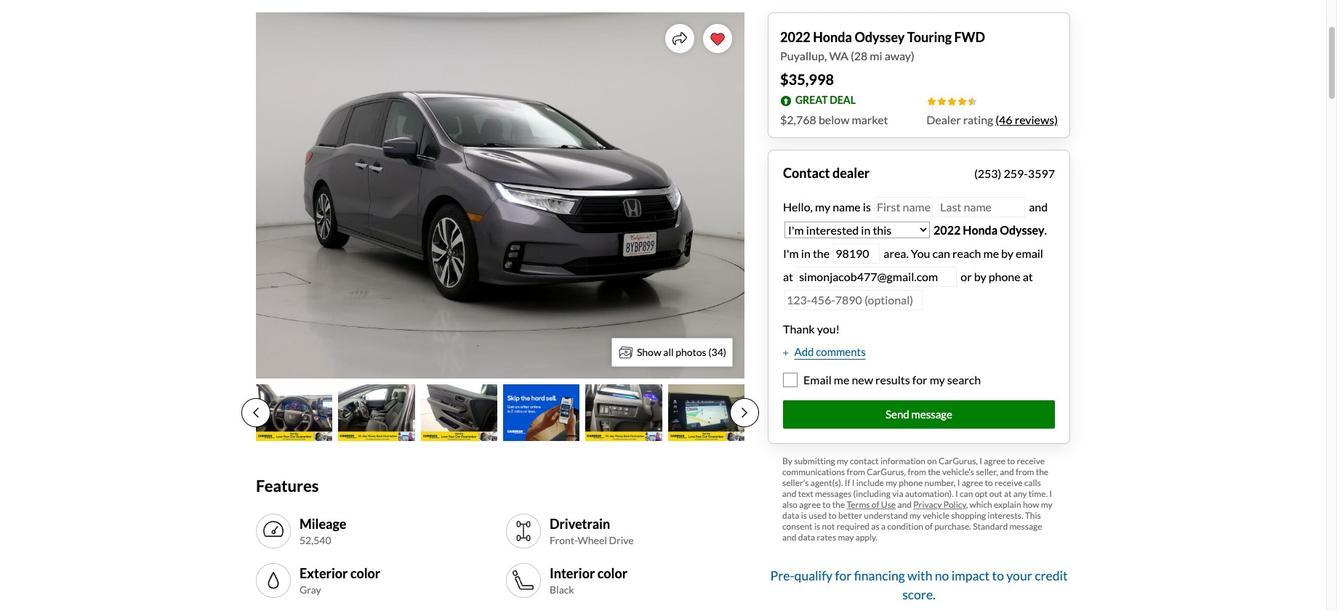Task type: locate. For each thing, give the bounding box(es) containing it.
1 horizontal spatial by
[[1001, 246, 1014, 260]]

drive
[[609, 535, 634, 547]]

2 from from the left
[[908, 467, 926, 478]]

from up any
[[1016, 467, 1034, 478]]

0 vertical spatial of
[[872, 499, 880, 510]]

name
[[833, 200, 861, 213]]

color right exterior
[[350, 566, 380, 582]]

2022 up puyallup,
[[780, 29, 811, 45]]

all
[[663, 346, 674, 358]]

cargurus, up via
[[867, 467, 906, 478]]

2022
[[780, 29, 811, 45], [934, 223, 961, 237]]

impact
[[952, 568, 990, 584]]

to left your
[[992, 568, 1004, 584]]

also
[[782, 499, 798, 510]]

and down also
[[782, 532, 797, 543]]

gray
[[300, 584, 321, 596]]

odyssey for 2022 honda odyssey
[[1000, 223, 1044, 237]]

dealer
[[927, 112, 961, 126]]

plus image
[[783, 350, 789, 357]]

exterior
[[300, 566, 348, 582]]

on
[[927, 456, 937, 467]]

1 horizontal spatial at
[[1004, 488, 1012, 499]]

mileage
[[300, 516, 346, 532]]

or
[[961, 269, 972, 283]]

from up (including
[[847, 467, 865, 478]]

and right use
[[898, 499, 912, 510]]

your
[[1007, 568, 1032, 584]]

the
[[813, 246, 830, 260], [928, 467, 941, 478], [1036, 467, 1049, 478], [832, 499, 845, 510]]

by left email
[[1001, 246, 1014, 260]]

by right or
[[974, 269, 986, 283]]

0 vertical spatial data
[[782, 510, 799, 521]]

view vehicle photo 18 image
[[668, 384, 745, 442]]

agent(s).
[[811, 478, 843, 488]]

odyssey up mi
[[855, 29, 905, 45]]

receive
[[1017, 456, 1045, 467], [995, 478, 1023, 488]]

send message
[[886, 408, 952, 421]]

0 horizontal spatial phone
[[899, 478, 923, 488]]

of
[[872, 499, 880, 510], [925, 521, 933, 532]]

thank
[[783, 322, 815, 336]]

color inside interior color black
[[598, 566, 628, 582]]

below
[[819, 112, 850, 126]]

0 horizontal spatial can
[[933, 246, 950, 260]]

1 vertical spatial by
[[974, 269, 986, 283]]

1 vertical spatial message
[[1010, 521, 1042, 532]]

1 horizontal spatial can
[[960, 488, 973, 499]]

receive up explain in the bottom right of the page
[[995, 478, 1023, 488]]

0 horizontal spatial from
[[847, 467, 865, 478]]

0 horizontal spatial agree
[[799, 499, 821, 510]]

can left opt
[[960, 488, 973, 499]]

of left use
[[872, 499, 880, 510]]

0 horizontal spatial odyssey
[[855, 29, 905, 45]]

tab list
[[241, 384, 759, 442]]

wa
[[829, 48, 848, 62]]

0 horizontal spatial message
[[911, 408, 952, 421]]

from left "on"
[[908, 467, 926, 478]]

0 vertical spatial message
[[911, 408, 952, 421]]

new
[[852, 373, 873, 387]]

financing
[[854, 568, 905, 584]]

1 horizontal spatial from
[[908, 467, 926, 478]]

of down privacy
[[925, 521, 933, 532]]

0 horizontal spatial for
[[835, 568, 852, 584]]

at inside by submitting my contact information on cargurus, i agree to receive communications from cargurus, from the vehicle's seller, and from the seller's agent(s). if i include my phone number, i agree to receive calls and text messages (including via automation). i can opt out at any time. i also agree to the
[[1004, 488, 1012, 499]]

1 vertical spatial receive
[[995, 478, 1023, 488]]

1 horizontal spatial of
[[925, 521, 933, 532]]

deal
[[830, 94, 856, 106]]

honda for 2022 honda odyssey
[[963, 223, 998, 237]]

1 horizontal spatial color
[[598, 566, 628, 582]]

my left contact
[[837, 456, 848, 467]]

from
[[847, 467, 865, 478], [908, 467, 926, 478], [1016, 467, 1034, 478]]

view vehicle photo 13 image
[[256, 384, 333, 442]]

odyssey for 2022 honda odyssey touring fwd puyallup, wa (28 mi away)
[[855, 29, 905, 45]]

1 horizontal spatial phone
[[989, 269, 1021, 283]]

can inside 'area. you can reach me by email at'
[[933, 246, 950, 260]]

2 horizontal spatial from
[[1016, 467, 1034, 478]]

honda for 2022 honda odyssey touring fwd puyallup, wa (28 mi away)
[[813, 29, 852, 45]]

submitting
[[794, 456, 835, 467]]

for right qualify
[[835, 568, 852, 584]]

0 vertical spatial can
[[933, 246, 950, 260]]

odyssey up email
[[1000, 223, 1044, 237]]

to inside pre-qualify for financing with no impact to your credit score.
[[992, 568, 1004, 584]]

0 vertical spatial honda
[[813, 29, 852, 45]]

1 vertical spatial of
[[925, 521, 933, 532]]

0 horizontal spatial cargurus,
[[867, 467, 906, 478]]

52,540
[[300, 535, 331, 547]]

1 horizontal spatial odyssey
[[1000, 223, 1044, 237]]

0 horizontal spatial of
[[872, 499, 880, 510]]

rating
[[963, 112, 993, 126]]

1 horizontal spatial 2022
[[934, 223, 961, 237]]

you!
[[817, 322, 840, 336]]

data down text
[[782, 510, 799, 521]]

my right how
[[1041, 499, 1053, 510]]

is left not
[[814, 521, 820, 532]]

i left ,
[[955, 488, 958, 499]]

by inside 'area. you can reach me by email at'
[[1001, 246, 1014, 260]]

can right you
[[933, 246, 950, 260]]

and
[[1027, 200, 1048, 213], [1000, 467, 1014, 478], [782, 488, 797, 499], [898, 499, 912, 510], [782, 532, 797, 543]]

message inside send message button
[[911, 408, 952, 421]]

0 vertical spatial me
[[983, 246, 999, 260]]

message down how
[[1010, 521, 1042, 532]]

pre-qualify for financing with no impact to your credit score. button
[[768, 560, 1070, 612]]

0 horizontal spatial at
[[783, 269, 793, 283]]

honda up "wa"
[[813, 29, 852, 45]]

1 vertical spatial agree
[[962, 478, 983, 488]]

1 vertical spatial data
[[798, 532, 815, 543]]

view vehicle photo 14 image
[[338, 384, 415, 442]]

drivetrain
[[550, 516, 610, 532]]

cargurus,
[[939, 456, 978, 467], [867, 467, 906, 478]]

use
[[881, 499, 896, 510]]

add comments
[[794, 345, 866, 358]]

for right results
[[912, 373, 928, 387]]

as
[[871, 521, 880, 532]]

contact dealer
[[783, 165, 870, 181]]

for inside pre-qualify for financing with no impact to your credit score.
[[835, 568, 852, 584]]

1 horizontal spatial message
[[1010, 521, 1042, 532]]

2 horizontal spatial agree
[[984, 456, 1006, 467]]

1 horizontal spatial me
[[983, 246, 999, 260]]

0 vertical spatial 2022
[[780, 29, 811, 45]]

0 vertical spatial odyssey
[[855, 29, 905, 45]]

1 color from the left
[[350, 566, 380, 582]]

agree up out
[[984, 456, 1006, 467]]

1 vertical spatial for
[[835, 568, 852, 584]]

0 horizontal spatial color
[[350, 566, 380, 582]]

agree up ,
[[962, 478, 983, 488]]

required
[[837, 521, 870, 532]]

with
[[908, 568, 933, 584]]

0 horizontal spatial honda
[[813, 29, 852, 45]]

Phone (optional) telephone field
[[785, 290, 923, 310]]

better
[[838, 510, 862, 521]]

(46 reviews) button
[[996, 111, 1058, 128]]

color for interior color
[[598, 566, 628, 582]]

to right 'seller,'
[[1007, 456, 1015, 467]]

terms of use link
[[847, 499, 896, 510]]

great deal
[[795, 94, 856, 106]]

1 horizontal spatial agree
[[962, 478, 983, 488]]

1 vertical spatial 2022
[[934, 223, 961, 237]]

thank you!
[[783, 322, 840, 336]]

me left new
[[834, 373, 850, 387]]

honda down last name field
[[963, 223, 998, 237]]

qualify
[[794, 568, 833, 584]]

2022 up reach
[[934, 223, 961, 237]]

my left vehicle
[[910, 510, 921, 521]]

0 vertical spatial by
[[1001, 246, 1014, 260]]

0 vertical spatial for
[[912, 373, 928, 387]]

mileage image
[[262, 520, 285, 544]]

i right if
[[852, 478, 855, 488]]

cargurus, right "on"
[[939, 456, 978, 467]]

receive up calls
[[1017, 456, 1045, 467]]

which
[[970, 499, 992, 510]]

me inside 'area. you can reach me by email at'
[[983, 246, 999, 260]]

1 vertical spatial can
[[960, 488, 973, 499]]

1 vertical spatial phone
[[899, 478, 923, 488]]

contact
[[783, 165, 830, 181]]

a
[[881, 521, 886, 532]]

at down email
[[1023, 269, 1033, 283]]

consent
[[782, 521, 813, 532]]

0 vertical spatial agree
[[984, 456, 1006, 467]]

odyssey inside 2022 honda odyssey touring fwd puyallup, wa (28 mi away)
[[855, 29, 905, 45]]

odyssey
[[855, 29, 905, 45], [1000, 223, 1044, 237]]

honda inside 2022 honda odyssey touring fwd puyallup, wa (28 mi away)
[[813, 29, 852, 45]]

color inside exterior color gray
[[350, 566, 380, 582]]

by
[[1001, 246, 1014, 260], [974, 269, 986, 283]]

Last name field
[[938, 197, 1025, 217]]

,
[[966, 499, 968, 510]]

this
[[1025, 510, 1041, 521]]

send message button
[[783, 401, 1055, 429]]

phone up terms of use and privacy policy
[[899, 478, 923, 488]]

phone down email
[[989, 269, 1021, 283]]

view vehicle photo 15 image
[[421, 384, 497, 442]]

color
[[350, 566, 380, 582], [598, 566, 628, 582]]

0 horizontal spatial 2022
[[780, 29, 811, 45]]

the right in
[[813, 246, 830, 260]]

policy
[[944, 499, 966, 510]]

and up '.'
[[1027, 200, 1048, 213]]

2022 inside 2022 honda odyssey touring fwd puyallup, wa (28 mi away)
[[780, 29, 811, 45]]

1 horizontal spatial honda
[[963, 223, 998, 237]]

data left rates
[[798, 532, 815, 543]]

to right used
[[829, 510, 837, 521]]

the left terms
[[832, 499, 845, 510]]

add comments button
[[783, 344, 866, 360]]

0 horizontal spatial by
[[974, 269, 986, 283]]

agree right also
[[799, 499, 821, 510]]

is right name
[[863, 200, 871, 213]]

color down drive
[[598, 566, 628, 582]]

hello,
[[783, 200, 813, 213]]

1 vertical spatial honda
[[963, 223, 998, 237]]

1 vertical spatial odyssey
[[1000, 223, 1044, 237]]

(253) 259-3597
[[974, 166, 1055, 180]]

photos
[[676, 346, 707, 358]]

me down 2022 honda odyssey
[[983, 246, 999, 260]]

phone inside by submitting my contact information on cargurus, i agree to receive communications from cargurus, from the vehicle's seller, and from the seller's agent(s). if i include my phone number, i agree to receive calls and text messages (including via automation). i can opt out at any time. i also agree to the
[[899, 478, 923, 488]]

at down i'm
[[783, 269, 793, 283]]

is left used
[[801, 510, 807, 521]]

2 color from the left
[[598, 566, 628, 582]]

at right out
[[1004, 488, 1012, 499]]

great
[[795, 94, 828, 106]]

message right send
[[911, 408, 952, 421]]

1 vertical spatial me
[[834, 373, 850, 387]]



Task type: describe. For each thing, give the bounding box(es) containing it.
next page image
[[742, 408, 747, 419]]

interests.
[[988, 510, 1023, 521]]

dealer rating (46 reviews)
[[927, 112, 1058, 126]]

(253)
[[974, 166, 1002, 180]]

area.
[[884, 246, 909, 260]]

condition
[[887, 521, 923, 532]]

by submitting my contact information on cargurus, i agree to receive communications from cargurus, from the vehicle's seller, and from the seller's agent(s). if i include my phone number, i agree to receive calls and text messages (including via automation). i can opt out at any time. i also agree to the
[[782, 456, 1052, 510]]

the up time.
[[1036, 467, 1049, 478]]

you
[[911, 246, 930, 260]]

reach
[[953, 246, 981, 260]]

(46
[[996, 112, 1013, 126]]

purchase.
[[935, 521, 971, 532]]

259-
[[1004, 166, 1028, 180]]

$2,768 below market
[[780, 112, 888, 126]]

3 from from the left
[[1016, 467, 1034, 478]]

0 vertical spatial phone
[[989, 269, 1021, 283]]

2022 honda odyssey touring fwd puyallup, wa (28 mi away)
[[780, 29, 985, 62]]

hello, my name is
[[783, 200, 873, 213]]

pre-qualify for financing with no impact to your credit score.
[[770, 568, 1068, 603]]

3597
[[1028, 166, 1055, 180]]

touring
[[907, 29, 952, 45]]

front-
[[550, 535, 578, 547]]

apply.
[[856, 532, 878, 543]]

email
[[803, 373, 832, 387]]

any
[[1013, 488, 1027, 499]]

i right "vehicle's"
[[980, 456, 982, 467]]

send
[[886, 408, 909, 421]]

privacy policy link
[[913, 499, 966, 510]]

the up automation).
[[928, 467, 941, 478]]

, which explain how my data is used to better understand my vehicle shopping interests. this consent is not required as a condition of purchase. standard message and data rates may apply.
[[782, 499, 1053, 543]]

search
[[947, 373, 981, 387]]

view vehicle photo 17 image
[[586, 384, 662, 442]]

0 vertical spatial receive
[[1017, 456, 1045, 467]]

via
[[892, 488, 903, 499]]

to inside , which explain how my data is used to better understand my vehicle shopping interests. this consent is not required as a condition of purchase. standard message and data rates may apply.
[[829, 510, 837, 521]]

interior
[[550, 566, 595, 582]]

fwd
[[954, 29, 985, 45]]

if
[[845, 478, 850, 488]]

exterior color gray
[[300, 566, 380, 596]]

2022 for 2022 honda odyssey
[[934, 223, 961, 237]]

view vehicle photo 16 image
[[503, 384, 580, 442]]

vehicle full photo image
[[256, 12, 745, 378]]

Zip code field
[[833, 243, 880, 264]]

2 vertical spatial agree
[[799, 499, 821, 510]]

at inside 'area. you can reach me by email at'
[[783, 269, 793, 283]]

i'm
[[783, 246, 799, 260]]

can inside by submitting my contact information on cargurus, i agree to receive communications from cargurus, from the vehicle's seller, and from the seller's agent(s). if i include my phone number, i agree to receive calls and text messages (including via automation). i can opt out at any time. i also agree to the
[[960, 488, 973, 499]]

understand
[[864, 510, 908, 521]]

to down the agent(s). on the right of the page
[[823, 499, 831, 510]]

seller's
[[782, 478, 809, 488]]

used
[[809, 510, 827, 521]]

First name field
[[875, 197, 933, 217]]

time.
[[1029, 488, 1048, 499]]

automation).
[[905, 488, 954, 499]]

privacy
[[913, 499, 942, 510]]

1 horizontal spatial cargurus,
[[939, 456, 978, 467]]

interior color image
[[512, 570, 535, 593]]

explain
[[994, 499, 1021, 510]]

in
[[801, 246, 811, 260]]

exterior color image
[[262, 570, 285, 593]]

the inside . i'm in the
[[813, 246, 830, 260]]

vehicle's
[[942, 467, 974, 478]]

away)
[[885, 48, 915, 62]]

1 horizontal spatial is
[[814, 521, 820, 532]]

how
[[1023, 499, 1039, 510]]

i right number,
[[957, 478, 960, 488]]

my right include
[[886, 478, 897, 488]]

2022 honda odyssey
[[934, 223, 1044, 237]]

text
[[798, 488, 813, 499]]

area. you can reach me by email at
[[783, 246, 1043, 283]]

Email address email field
[[797, 266, 957, 287]]

share image
[[673, 31, 687, 46]]

$2,768
[[780, 112, 816, 126]]

number,
[[925, 478, 956, 488]]

prev page image
[[253, 408, 259, 419]]

no
[[935, 568, 949, 584]]

$35,998
[[780, 70, 834, 88]]

. i'm in the
[[783, 223, 1047, 260]]

market
[[852, 112, 888, 126]]

show
[[637, 346, 661, 358]]

0 horizontal spatial me
[[834, 373, 850, 387]]

rates
[[817, 532, 836, 543]]

communications
[[782, 467, 845, 478]]

by
[[782, 456, 793, 467]]

(including
[[853, 488, 891, 499]]

2022 for 2022 honda odyssey touring fwd puyallup, wa (28 mi away)
[[780, 29, 811, 45]]

shopping
[[951, 510, 986, 521]]

my left name
[[815, 200, 830, 213]]

0 horizontal spatial is
[[801, 510, 807, 521]]

color for exterior color
[[350, 566, 380, 582]]

wheel
[[578, 535, 607, 547]]

mi
[[870, 48, 882, 62]]

drivetrain image
[[512, 520, 535, 544]]

2 horizontal spatial at
[[1023, 269, 1033, 283]]

results
[[876, 373, 910, 387]]

reviews)
[[1015, 112, 1058, 126]]

pre-
[[770, 568, 794, 584]]

black
[[550, 584, 574, 596]]

.
[[1044, 223, 1047, 237]]

1 from from the left
[[847, 467, 865, 478]]

of inside , which explain how my data is used to better understand my vehicle shopping interests. this consent is not required as a condition of purchase. standard message and data rates may apply.
[[925, 521, 933, 532]]

features
[[256, 477, 319, 496]]

terms
[[847, 499, 870, 510]]

credit
[[1035, 568, 1068, 584]]

and left text
[[782, 488, 797, 499]]

opt
[[975, 488, 988, 499]]

information
[[880, 456, 926, 467]]

i right time.
[[1050, 488, 1052, 499]]

1 horizontal spatial for
[[912, 373, 928, 387]]

email me new results for my search
[[803, 373, 981, 387]]

interior color black
[[550, 566, 628, 596]]

email
[[1016, 246, 1043, 260]]

(28
[[851, 48, 868, 62]]

(34)
[[708, 346, 726, 358]]

drivetrain front-wheel drive
[[550, 516, 634, 547]]

my left the search
[[930, 373, 945, 387]]

to up the which
[[985, 478, 993, 488]]

and right 'seller,'
[[1000, 467, 1014, 478]]

terms of use and privacy policy
[[847, 499, 966, 510]]

message inside , which explain how my data is used to better understand my vehicle shopping interests. this consent is not required as a condition of purchase. standard message and data rates may apply.
[[1010, 521, 1042, 532]]

2 horizontal spatial is
[[863, 200, 871, 213]]

include
[[856, 478, 884, 488]]

vehicle
[[923, 510, 950, 521]]

and inside , which explain how my data is used to better understand my vehicle shopping interests. this consent is not required as a condition of purchase. standard message and data rates may apply.
[[782, 532, 797, 543]]



Task type: vqa. For each thing, say whether or not it's contained in the screenshot.


